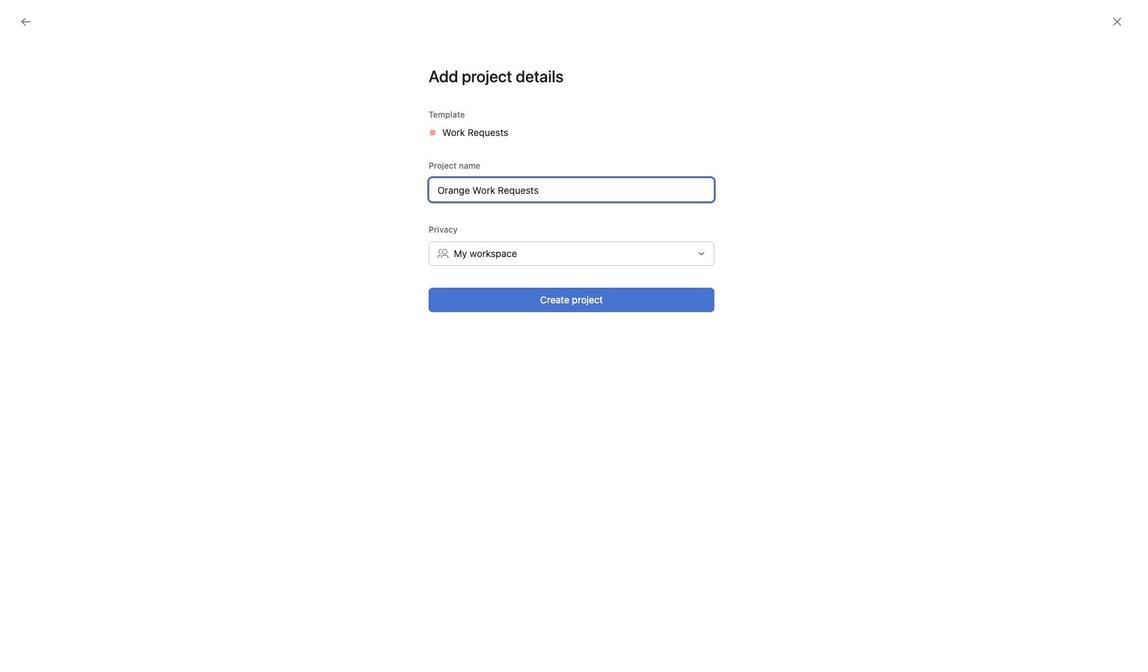 Task type: vqa. For each thing, say whether or not it's contained in the screenshot.
view profile icon
yes



Task type: describe. For each thing, give the bounding box(es) containing it.
close image
[[1112, 16, 1123, 27]]

1 horizontal spatial list item
[[466, 539, 485, 558]]

Completed checkbox
[[668, 293, 685, 309]]

0 horizontal spatial list item
[[262, 523, 296, 557]]



Task type: locate. For each thing, give the bounding box(es) containing it.
list box
[[411, 5, 738, 27]]

go back image
[[20, 16, 31, 27]]

completed image
[[668, 293, 685, 309]]

None text field
[[429, 178, 715, 202]]

hide sidebar image
[[18, 11, 29, 22]]

view profile image
[[671, 203, 704, 236]]

list item
[[262, 523, 296, 557], [466, 539, 485, 558]]



